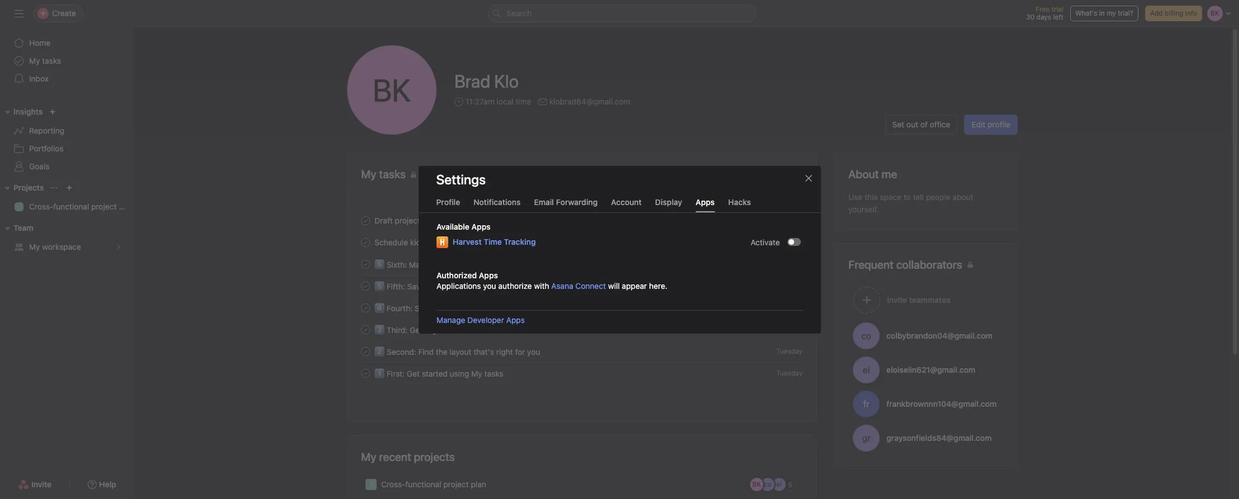 Task type: describe. For each thing, give the bounding box(es) containing it.
6️⃣
[[375, 260, 385, 270]]

my tasks link
[[7, 52, 128, 70]]

invite button
[[11, 475, 59, 495]]

use
[[849, 192, 863, 202]]

completed checkbox for 6️⃣
[[359, 258, 372, 271]]

1 vertical spatial work
[[503, 304, 520, 313]]

30
[[1027, 13, 1035, 21]]

my right using
[[472, 369, 483, 379]]

organized
[[425, 326, 461, 335]]

global element
[[0, 27, 134, 95]]

my workspace link
[[7, 238, 128, 256]]

get for started
[[407, 369, 420, 379]]

3️⃣
[[375, 326, 385, 335]]

0 horizontal spatial asana
[[513, 282, 535, 291]]

1 vertical spatial project
[[395, 216, 420, 225]]

account
[[611, 197, 642, 207]]

manage developer apps
[[437, 315, 525, 325]]

draft project brief
[[375, 216, 439, 225]]

harvest time tracking
[[453, 237, 536, 246]]

that's
[[474, 347, 494, 357]]

2 tuesday from the top
[[777, 326, 803, 334]]

completed image for draft
[[359, 214, 372, 227]]

settings
[[437, 171, 486, 187]]

today
[[755, 238, 774, 247]]

–
[[776, 238, 780, 247]]

my tasks
[[361, 168, 406, 181]]

people
[[927, 192, 951, 202]]

hacks button
[[729, 197, 752, 212]]

completed image for 2️⃣
[[359, 345, 372, 358]]

billing
[[1165, 9, 1184, 17]]

make
[[409, 260, 429, 270]]

tell
[[914, 192, 924, 202]]

schedule kickoff meeting
[[375, 238, 466, 247]]

display
[[656, 197, 683, 207]]

2️⃣
[[375, 347, 385, 357]]

available
[[437, 222, 469, 231]]

gr
[[863, 433, 871, 443]]

apps button
[[696, 197, 715, 212]]

space
[[880, 192, 902, 202]]

left
[[1054, 13, 1064, 21]]

hacks
[[729, 197, 752, 207]]

profile
[[437, 197, 460, 207]]

by
[[445, 282, 454, 291]]

0 horizontal spatial work
[[431, 260, 448, 270]]

home
[[29, 38, 50, 48]]

kickoff
[[410, 238, 435, 247]]

find
[[419, 347, 434, 357]]

23
[[795, 238, 803, 247]]

apps up time on the top of page
[[472, 222, 491, 231]]

my tasks
[[29, 56, 61, 65]]

apps up sections
[[506, 315, 525, 325]]

1️⃣ first: get started using my tasks
[[375, 369, 504, 379]]

6️⃣ sixth: make work manageable
[[375, 260, 494, 270]]

first:
[[387, 369, 405, 379]]

completed checkbox for 3️⃣
[[359, 323, 372, 336]]

days
[[1037, 13, 1052, 21]]

out
[[907, 120, 919, 129]]

developer
[[467, 315, 504, 325]]

2 tuesday button from the top
[[777, 326, 803, 334]]

available apps
[[437, 222, 491, 231]]

for
[[515, 347, 525, 357]]

portfolios
[[29, 144, 64, 153]]

teams element
[[0, 218, 134, 258]]

team button
[[0, 221, 33, 235]]

authorized apps applications you authorize with asana connect will appear here.
[[437, 270, 668, 291]]

0 horizontal spatial time
[[427, 282, 443, 291]]

the
[[436, 347, 448, 357]]

0 horizontal spatial bk
[[373, 72, 411, 109]]

cross-functional project plan inside projects element
[[29, 202, 134, 211]]

hide sidebar image
[[15, 9, 23, 18]]

cross- inside projects element
[[29, 202, 53, 211]]

manageable
[[450, 260, 494, 270]]

get for organized
[[410, 326, 423, 335]]

local
[[497, 97, 514, 106]]

office
[[930, 120, 951, 129]]

today – oct 23
[[755, 238, 803, 247]]

manage developer apps link
[[437, 315, 525, 325]]

use this space to tell people about yourself.
[[849, 192, 974, 214]]

frequent collaborators
[[849, 258, 963, 271]]

yourself.
[[849, 205, 880, 214]]

5️⃣ fifth: save time by collaborating in asana
[[375, 282, 535, 291]]

completed image for 6️⃣
[[359, 258, 372, 271]]

top
[[444, 304, 456, 313]]

activate
[[751, 237, 780, 247]]

profile button
[[437, 197, 460, 212]]

team
[[13, 223, 33, 233]]

set out of office
[[893, 120, 951, 129]]

plan inside projects element
[[119, 202, 134, 211]]

harvest
[[453, 237, 482, 246]]

completed checkbox for draft
[[359, 214, 372, 227]]

goals link
[[7, 158, 128, 176]]

1 horizontal spatial cross-functional project plan
[[381, 480, 486, 489]]

1 vertical spatial el
[[777, 480, 782, 489]]

stay
[[415, 304, 431, 313]]

fifth:
[[387, 282, 405, 291]]

tuesday for tasks
[[777, 369, 803, 378]]

email
[[534, 197, 554, 207]]

forwarding
[[556, 197, 598, 207]]

completed checkbox for schedule
[[359, 236, 372, 249]]

tuesday button for tasks
[[777, 369, 803, 378]]

appear
[[622, 281, 647, 291]]

schedule
[[375, 238, 408, 247]]

klobrad84@gmail.com
[[550, 97, 631, 106]]

tuesday for incoming
[[777, 304, 803, 312]]

4️⃣ fourth: stay on top of incoming work
[[375, 304, 520, 313]]

time
[[484, 237, 502, 246]]

third:
[[387, 326, 408, 335]]

edit profile
[[972, 120, 1011, 129]]

add billing info button
[[1146, 6, 1203, 21]]

completed image for 3️⃣
[[359, 323, 372, 336]]

tuesday button for right
[[777, 347, 803, 356]]

1 vertical spatial bk
[[753, 480, 762, 489]]



Task type: locate. For each thing, give the bounding box(es) containing it.
projects element
[[0, 178, 134, 218]]

4 completed checkbox from the top
[[359, 367, 372, 380]]

switch
[[788, 238, 801, 246]]

completed image left '3️⃣'
[[359, 323, 372, 336]]

1 vertical spatial in
[[505, 282, 511, 291]]

time right local
[[516, 97, 532, 106]]

1 tuesday from the top
[[777, 304, 803, 312]]

manage
[[437, 315, 465, 325]]

5 completed image from the top
[[359, 345, 372, 358]]

frankbrownnn104@gmail.com
[[887, 399, 997, 409]]

home link
[[7, 34, 128, 52]]

2 completed image from the top
[[359, 279, 372, 293]]

of inside button
[[921, 120, 928, 129]]

asana connect link
[[551, 281, 606, 291]]

Completed checkbox
[[359, 236, 372, 249], [359, 258, 372, 271], [359, 301, 372, 315], [359, 323, 372, 336]]

about me
[[849, 168, 898, 181]]

trial
[[1052, 5, 1064, 13]]

cross-functional project plan
[[29, 202, 134, 211], [381, 480, 486, 489]]

tuesday button for incoming
[[777, 304, 803, 312]]

brad klo
[[455, 70, 519, 92]]

eloiselin621@gmail.com
[[887, 365, 976, 374]]

harvest time tracking link
[[453, 236, 536, 248]]

1 vertical spatial cross-
[[381, 480, 406, 489]]

completed checkbox left 1️⃣
[[359, 367, 372, 380]]

close image
[[805, 174, 813, 183]]

0 horizontal spatial you
[[483, 281, 496, 291]]

completed image left 4️⃣
[[359, 301, 372, 315]]

functional up "teams" element
[[53, 202, 89, 211]]

1 horizontal spatial you
[[527, 347, 541, 357]]

project up "teams" element
[[91, 202, 117, 211]]

apps inside authorized apps applications you authorize with asana connect will appear here.
[[479, 270, 498, 280]]

2 completed checkbox from the top
[[359, 258, 372, 271]]

collaborating
[[456, 282, 503, 291]]

11:27am
[[466, 97, 495, 106]]

completed checkbox left 6️⃣
[[359, 258, 372, 271]]

0 vertical spatial functional
[[53, 202, 89, 211]]

my workspace
[[29, 242, 81, 252]]

1 horizontal spatial bk
[[753, 480, 762, 489]]

completed checkbox left draft
[[359, 214, 372, 227]]

cross-functional project plan down recent projects
[[381, 480, 486, 489]]

account button
[[611, 197, 642, 212]]

0 vertical spatial cross-functional project plan
[[29, 202, 134, 211]]

1 vertical spatial get
[[407, 369, 420, 379]]

1 horizontal spatial el
[[863, 365, 870, 375]]

my up "inbox" on the top left of page
[[29, 56, 40, 65]]

work down 'authorize'
[[503, 304, 520, 313]]

completed image left "5️⃣"
[[359, 279, 372, 293]]

1 horizontal spatial co
[[862, 331, 872, 341]]

you right for
[[527, 347, 541, 357]]

completed checkbox left '3️⃣'
[[359, 323, 372, 336]]

reporting link
[[7, 122, 128, 140]]

search list box
[[488, 4, 756, 22]]

graysonfields84@gmail.com
[[887, 433, 992, 443]]

0 horizontal spatial plan
[[119, 202, 134, 211]]

1 vertical spatial tasks
[[485, 369, 504, 379]]

el left 5
[[777, 480, 782, 489]]

3 completed checkbox from the top
[[359, 301, 372, 315]]

0 horizontal spatial tasks
[[42, 56, 61, 65]]

recent projects
[[379, 451, 455, 464]]

inbox link
[[7, 70, 128, 88]]

this
[[865, 192, 878, 202]]

2 completed checkbox from the top
[[359, 279, 372, 293]]

0 horizontal spatial co
[[765, 480, 772, 489]]

apps up collaborating
[[479, 270, 498, 280]]

project down recent projects
[[444, 480, 469, 489]]

asana right collaborating
[[513, 282, 535, 291]]

3 tuesday button from the top
[[777, 347, 803, 356]]

completed image for 4️⃣
[[359, 301, 372, 315]]

tracking
[[504, 237, 536, 246]]

1 horizontal spatial in
[[1100, 9, 1106, 17]]

my recent projects
[[361, 451, 455, 464]]

1 vertical spatial completed image
[[359, 236, 372, 249]]

1 vertical spatial with
[[463, 326, 478, 335]]

0 vertical spatial project
[[91, 202, 117, 211]]

list image
[[368, 482, 375, 488]]

you up the incoming
[[483, 281, 496, 291]]

set
[[893, 120, 905, 129]]

1 horizontal spatial with
[[534, 281, 549, 291]]

3 tuesday from the top
[[777, 347, 803, 356]]

3️⃣ third: get organized with sections
[[375, 326, 511, 335]]

applications
[[437, 281, 481, 291]]

draft
[[375, 216, 393, 225]]

0 horizontal spatial of
[[458, 304, 465, 313]]

in right collaborating
[[505, 282, 511, 291]]

4 completed checkbox from the top
[[359, 323, 372, 336]]

1 horizontal spatial of
[[921, 120, 928, 129]]

right
[[497, 347, 513, 357]]

0 vertical spatial co
[[862, 331, 872, 341]]

colbybrandon04@gmail.com
[[887, 331, 993, 340]]

completed checkbox for 4️⃣
[[359, 301, 372, 315]]

completed image left draft
[[359, 214, 372, 227]]

add
[[1151, 9, 1164, 17]]

4 tuesday button from the top
[[777, 369, 803, 378]]

4 tuesday from the top
[[777, 369, 803, 378]]

tasks down home
[[42, 56, 61, 65]]

1 horizontal spatial work
[[503, 304, 520, 313]]

set out of office button
[[886, 115, 958, 135]]

1 vertical spatial plan
[[471, 480, 486, 489]]

0 vertical spatial you
[[483, 281, 496, 291]]

insights element
[[0, 102, 134, 178]]

insights
[[13, 107, 43, 116]]

cross-functional project plan link
[[7, 198, 134, 216]]

1 vertical spatial time
[[427, 282, 443, 291]]

0 horizontal spatial cross-
[[29, 202, 53, 211]]

project left brief
[[395, 216, 420, 225]]

tuesday
[[777, 304, 803, 312], [777, 326, 803, 334], [777, 347, 803, 356], [777, 369, 803, 378]]

search button
[[488, 4, 756, 22]]

functional
[[53, 202, 89, 211], [406, 480, 442, 489]]

1 tuesday button from the top
[[777, 304, 803, 312]]

completed checkbox left schedule
[[359, 236, 372, 249]]

in inside button
[[1100, 9, 1106, 17]]

completed image left 6️⃣
[[359, 258, 372, 271]]

get right first:
[[407, 369, 420, 379]]

tasks inside global element
[[42, 56, 61, 65]]

trial?
[[1119, 9, 1134, 17]]

brief
[[423, 216, 439, 225]]

work up authorized
[[431, 260, 448, 270]]

sixth:
[[387, 260, 407, 270]]

cross- right list icon
[[381, 480, 406, 489]]

2 completed image from the top
[[359, 236, 372, 249]]

1 completed image from the top
[[359, 258, 372, 271]]

completed checkbox for 5️⃣
[[359, 279, 372, 293]]

0 horizontal spatial cross-functional project plan
[[29, 202, 134, 211]]

insights button
[[0, 105, 43, 119]]

1 horizontal spatial cross-
[[381, 480, 406, 489]]

search
[[507, 8, 532, 18]]

completed checkbox for 2️⃣
[[359, 345, 372, 358]]

asana inside authorized apps applications you authorize with asana connect will appear here.
[[551, 281, 573, 291]]

oct
[[782, 238, 793, 247]]

cross-functional project plan up "teams" element
[[29, 202, 134, 211]]

0 vertical spatial of
[[921, 120, 928, 129]]

edit profile button
[[965, 115, 1018, 135]]

0 vertical spatial get
[[410, 326, 423, 335]]

functional inside projects element
[[53, 202, 89, 211]]

email forwarding
[[534, 197, 598, 207]]

1 horizontal spatial project
[[395, 216, 420, 225]]

completed image for 1️⃣
[[359, 367, 372, 380]]

cross-
[[29, 202, 53, 211], [381, 480, 406, 489]]

plan
[[119, 202, 134, 211], [471, 480, 486, 489]]

completed checkbox left 4️⃣
[[359, 301, 372, 315]]

0 vertical spatial time
[[516, 97, 532, 106]]

5️⃣
[[375, 282, 385, 291]]

1 horizontal spatial tasks
[[485, 369, 504, 379]]

0 horizontal spatial in
[[505, 282, 511, 291]]

completed checkbox for 1️⃣
[[359, 367, 372, 380]]

tuesday for right
[[777, 347, 803, 356]]

1 completed checkbox from the top
[[359, 214, 372, 227]]

fr
[[864, 399, 870, 409]]

completed image for schedule
[[359, 236, 372, 249]]

0 vertical spatial cross-
[[29, 202, 53, 211]]

projects button
[[0, 181, 44, 195]]

projects
[[13, 183, 44, 192]]

my inside my workspace link
[[29, 242, 40, 252]]

1 vertical spatial you
[[527, 347, 541, 357]]

my for my recent projects
[[361, 451, 377, 464]]

you inside authorized apps applications you authorize with asana connect will appear here.
[[483, 281, 496, 291]]

completed checkbox left 2️⃣
[[359, 345, 372, 358]]

Completed checkbox
[[359, 214, 372, 227], [359, 279, 372, 293], [359, 345, 372, 358], [359, 367, 372, 380]]

with right 'authorize'
[[534, 281, 549, 291]]

4️⃣
[[375, 304, 385, 313]]

my for my tasks
[[29, 56, 40, 65]]

completed image
[[359, 258, 372, 271], [359, 279, 372, 293], [359, 301, 372, 315], [359, 323, 372, 336], [359, 345, 372, 358], [359, 367, 372, 380]]

1 vertical spatial co
[[765, 480, 772, 489]]

asana left connect on the left bottom of page
[[551, 281, 573, 291]]

1 horizontal spatial plan
[[471, 480, 486, 489]]

0 vertical spatial tasks
[[42, 56, 61, 65]]

1 completed image from the top
[[359, 214, 372, 227]]

in left my
[[1100, 9, 1106, 17]]

with inside authorized apps applications you authorize with asana connect will appear here.
[[534, 281, 549, 291]]

1 vertical spatial of
[[458, 304, 465, 313]]

inbox
[[29, 74, 49, 83]]

display button
[[656, 197, 683, 212]]

0 vertical spatial completed image
[[359, 214, 372, 227]]

el up fr
[[863, 365, 870, 375]]

tasks
[[42, 56, 61, 65], [485, 369, 504, 379]]

4 completed image from the top
[[359, 323, 372, 336]]

tasks down that's
[[485, 369, 504, 379]]

time left by
[[427, 282, 443, 291]]

connect
[[576, 281, 606, 291]]

1 horizontal spatial time
[[516, 97, 532, 106]]

using
[[450, 369, 470, 379]]

1 completed checkbox from the top
[[359, 236, 372, 249]]

of right top at left
[[458, 304, 465, 313]]

get
[[410, 326, 423, 335], [407, 369, 420, 379]]

edit
[[972, 120, 986, 129]]

3 completed image from the top
[[359, 301, 372, 315]]

0 horizontal spatial with
[[463, 326, 478, 335]]

0 vertical spatial bk
[[373, 72, 411, 109]]

3 completed checkbox from the top
[[359, 345, 372, 358]]

1 vertical spatial functional
[[406, 480, 442, 489]]

completed image left 1️⃣
[[359, 367, 372, 380]]

2 horizontal spatial project
[[444, 480, 469, 489]]

completed checkbox left "5️⃣"
[[359, 279, 372, 293]]

completed image
[[359, 214, 372, 227], [359, 236, 372, 249]]

get right third: in the left bottom of the page
[[410, 326, 423, 335]]

my up list icon
[[361, 451, 377, 464]]

my
[[29, 56, 40, 65], [29, 242, 40, 252], [472, 369, 483, 379], [361, 451, 377, 464]]

functional down recent projects
[[406, 480, 442, 489]]

you
[[483, 281, 496, 291], [527, 347, 541, 357]]

profile
[[988, 120, 1011, 129]]

0 horizontal spatial functional
[[53, 202, 89, 211]]

0 vertical spatial in
[[1100, 9, 1106, 17]]

with down manage developer apps
[[463, 326, 478, 335]]

authorized
[[437, 270, 477, 280]]

my down team
[[29, 242, 40, 252]]

apps left hacks at the right top
[[696, 197, 715, 207]]

completed image left 2️⃣
[[359, 345, 372, 358]]

2 vertical spatial project
[[444, 480, 469, 489]]

sections
[[480, 326, 511, 335]]

1 horizontal spatial asana
[[551, 281, 573, 291]]

layout
[[450, 347, 472, 357]]

on
[[433, 304, 442, 313]]

cross- down projects
[[29, 202, 53, 211]]

0 vertical spatial with
[[534, 281, 549, 291]]

completed image left schedule
[[359, 236, 372, 249]]

1 horizontal spatial functional
[[406, 480, 442, 489]]

asana
[[551, 281, 573, 291], [513, 282, 535, 291]]

0 vertical spatial el
[[863, 365, 870, 375]]

completed image for 5️⃣
[[359, 279, 372, 293]]

0 horizontal spatial el
[[777, 480, 782, 489]]

with
[[534, 281, 549, 291], [463, 326, 478, 335]]

fourth:
[[387, 304, 413, 313]]

1 vertical spatial cross-functional project plan
[[381, 480, 486, 489]]

11:27am local time
[[466, 97, 532, 106]]

my inside my tasks link
[[29, 56, 40, 65]]

of right out
[[921, 120, 928, 129]]

0 vertical spatial work
[[431, 260, 448, 270]]

invite
[[31, 480, 52, 489]]

what's
[[1076, 9, 1098, 17]]

6 completed image from the top
[[359, 367, 372, 380]]

0 vertical spatial plan
[[119, 202, 134, 211]]

0 horizontal spatial project
[[91, 202, 117, 211]]

my for my workspace
[[29, 242, 40, 252]]



Task type: vqa. For each thing, say whether or not it's contained in the screenshot.
This Is A Preview Of Your Project image
no



